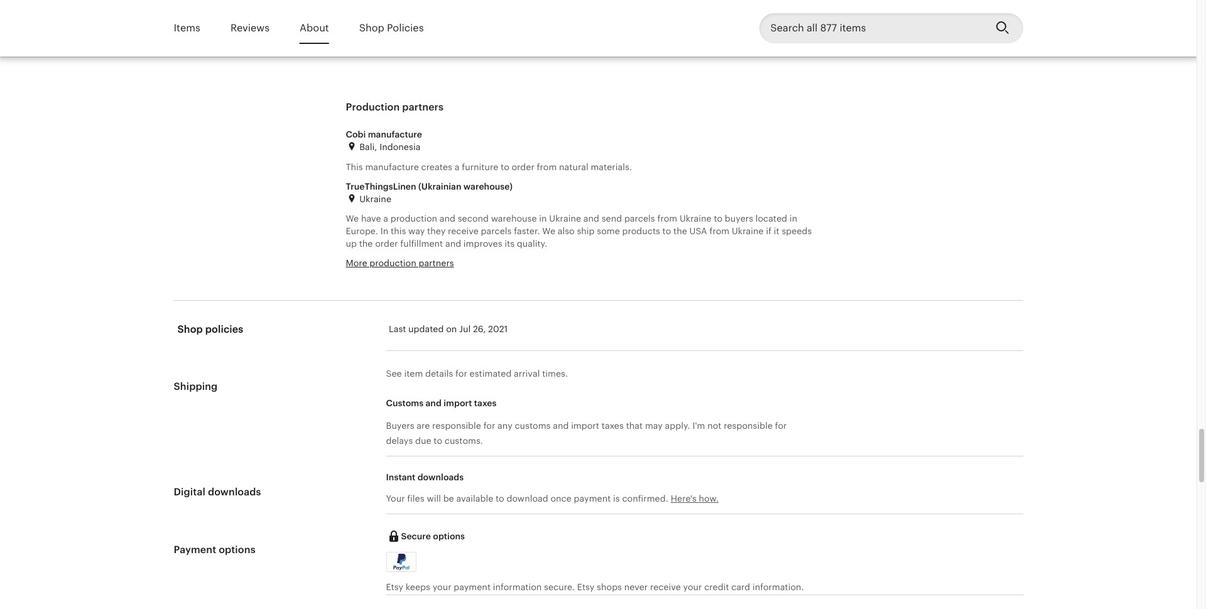 Task type: locate. For each thing, give the bounding box(es) containing it.
1 horizontal spatial we
[[543, 226, 556, 236]]

1 horizontal spatial import
[[571, 421, 600, 431]]

more production partners
[[346, 258, 454, 268]]

1 vertical spatial manufacture
[[365, 162, 419, 172]]

0 horizontal spatial shop
[[178, 323, 203, 335]]

0 vertical spatial parcels
[[625, 214, 655, 224]]

2021
[[488, 324, 508, 334]]

customs.
[[445, 436, 483, 446]]

receive
[[448, 226, 479, 236], [650, 583, 681, 593]]

manufacture down bali, indonesia
[[365, 162, 419, 172]]

reviews link
[[231, 14, 270, 43]]

receive right never
[[650, 583, 681, 593]]

1 vertical spatial import
[[571, 421, 600, 431]]

shop left "policies"
[[178, 323, 203, 335]]

manufacture for cobi
[[368, 130, 422, 140]]

send
[[602, 214, 622, 224]]

last
[[389, 324, 406, 334]]

ukraine up usa
[[680, 214, 712, 224]]

receive inside we have a production and second warehouse in ukraine and send parcels from ukraine to buyers located in europe. in this way they receive parcels faster. we also ship some products to the usa from ukraine if it speeds up the order fulfillment and improves its quality.
[[448, 226, 479, 236]]

your
[[433, 583, 452, 593], [684, 583, 702, 593]]

0 horizontal spatial your
[[433, 583, 452, 593]]

0 horizontal spatial payment
[[454, 583, 491, 593]]

2 horizontal spatial from
[[710, 226, 730, 236]]

partners
[[402, 101, 444, 113], [419, 258, 454, 268]]

1 horizontal spatial etsy
[[577, 583, 595, 593]]

a right creates
[[455, 162, 460, 172]]

creates
[[421, 162, 452, 172]]

the down europe.
[[359, 239, 373, 249]]

0 horizontal spatial in
[[539, 214, 547, 224]]

we
[[346, 214, 359, 224], [543, 226, 556, 236]]

items link
[[174, 14, 200, 43]]

1 horizontal spatial for
[[484, 421, 495, 431]]

order down in
[[375, 239, 398, 249]]

taxes left that
[[602, 421, 624, 431]]

shop policies link
[[359, 14, 424, 43]]

that
[[626, 421, 643, 431]]

1 horizontal spatial parcels
[[625, 214, 655, 224]]

instant downloads
[[386, 472, 464, 482]]

download
[[507, 494, 548, 504]]

parcels up products
[[625, 214, 655, 224]]

downloads up will
[[418, 472, 464, 482]]

and up ship
[[584, 214, 600, 224]]

0 horizontal spatial order
[[375, 239, 398, 249]]

1 vertical spatial order
[[375, 239, 398, 249]]

up
[[346, 239, 357, 249]]

delays
[[386, 436, 413, 446]]

available
[[457, 494, 494, 504]]

europe.
[[346, 226, 378, 236]]

1 horizontal spatial downloads
[[418, 472, 464, 482]]

arrival
[[514, 369, 540, 379]]

0 vertical spatial receive
[[448, 226, 479, 236]]

and
[[440, 214, 456, 224], [584, 214, 600, 224], [446, 239, 461, 249], [426, 399, 442, 409], [553, 421, 569, 431]]

and up are
[[426, 399, 442, 409]]

about link
[[300, 14, 329, 43]]

see
[[386, 369, 402, 379]]

0 vertical spatial import
[[444, 399, 472, 409]]

natural
[[559, 162, 589, 172]]

from right usa
[[710, 226, 730, 236]]

shop left daniel
[[359, 22, 384, 34]]

production down this
[[370, 258, 417, 268]]

details
[[425, 369, 453, 379]]

1 vertical spatial options
[[219, 544, 256, 556]]

the left usa
[[674, 226, 687, 236]]

1 vertical spatial taxes
[[602, 421, 624, 431]]

0 horizontal spatial downloads
[[208, 486, 261, 498]]

in up speeds
[[790, 214, 798, 224]]

responsible up customs.
[[432, 421, 481, 431]]

order
[[512, 162, 535, 172], [375, 239, 398, 249]]

payment
[[574, 494, 611, 504], [454, 583, 491, 593]]

parcels up its
[[481, 226, 512, 236]]

0 vertical spatial options
[[433, 532, 465, 542]]

order inside we have a production and second warehouse in ukraine and send parcels from ukraine to buyers located in europe. in this way they receive parcels faster. we also ship some products to the usa from ukraine if it speeds up the order fulfillment and improves its quality.
[[375, 239, 398, 249]]

options right payment
[[219, 544, 256, 556]]

parcels
[[625, 214, 655, 224], [481, 226, 512, 236]]

0 horizontal spatial a
[[384, 214, 388, 224]]

etsy keeps your payment information secure. etsy shops never receive your credit card information.
[[386, 583, 804, 593]]

card
[[732, 583, 751, 593]]

1 responsible from the left
[[432, 421, 481, 431]]

to
[[501, 162, 510, 172], [714, 214, 723, 224], [663, 226, 671, 236], [434, 436, 442, 446], [496, 494, 504, 504]]

the
[[674, 226, 687, 236], [359, 239, 373, 249]]

1 vertical spatial partners
[[419, 258, 454, 268]]

1 horizontal spatial your
[[684, 583, 702, 593]]

0 vertical spatial the
[[674, 226, 687, 236]]

import left that
[[571, 421, 600, 431]]

1 vertical spatial the
[[359, 239, 373, 249]]

downloads right the "digital"
[[208, 486, 261, 498]]

1 horizontal spatial in
[[790, 214, 798, 224]]

production up way
[[391, 214, 437, 224]]

etsy left keeps
[[386, 583, 404, 593]]

in up faster.
[[539, 214, 547, 224]]

payment left information
[[454, 583, 491, 593]]

options right secure
[[433, 532, 465, 542]]

and up they on the top of page
[[440, 214, 456, 224]]

1 horizontal spatial receive
[[650, 583, 681, 593]]

items
[[174, 22, 200, 34]]

more
[[346, 258, 367, 268]]

1 vertical spatial payment
[[454, 583, 491, 593]]

0 horizontal spatial receive
[[448, 226, 479, 236]]

policies
[[387, 22, 424, 34]]

1 vertical spatial receive
[[650, 583, 681, 593]]

0 vertical spatial order
[[512, 162, 535, 172]]

production
[[391, 214, 437, 224], [370, 258, 417, 268]]

to inside buyers are responsible for any customs and import taxes that may apply. i'm not responsible for delays due to customs.
[[434, 436, 442, 446]]

your files will be available to download once payment is confirmed. here's how.
[[386, 494, 719, 504]]

shipping
[[174, 381, 218, 393]]

a up in
[[384, 214, 388, 224]]

for
[[456, 369, 467, 379], [484, 421, 495, 431], [775, 421, 787, 431]]

partners up indonesia
[[402, 101, 444, 113]]

0 horizontal spatial etsy
[[386, 583, 404, 593]]

from left natural
[[537, 162, 557, 172]]

1 vertical spatial downloads
[[208, 486, 261, 498]]

1 horizontal spatial responsible
[[724, 421, 773, 431]]

0 vertical spatial taxes
[[474, 399, 497, 409]]

0 horizontal spatial the
[[359, 239, 373, 249]]

we left also
[[543, 226, 556, 236]]

1 your from the left
[[433, 583, 452, 593]]

will
[[427, 494, 441, 504]]

0 horizontal spatial for
[[456, 369, 467, 379]]

updated
[[409, 324, 444, 334]]

0 horizontal spatial from
[[537, 162, 557, 172]]

your left credit
[[684, 583, 702, 593]]

ukraine
[[357, 194, 392, 204], [549, 214, 581, 224], [680, 214, 712, 224], [732, 226, 764, 236]]

import
[[444, 399, 472, 409], [571, 421, 600, 431]]

is
[[613, 494, 620, 504]]

truethingslinen
[[346, 182, 416, 192]]

0 horizontal spatial responsible
[[432, 421, 481, 431]]

receive down 'second'
[[448, 226, 479, 236]]

responsible right not on the bottom
[[724, 421, 773, 431]]

furniture
[[462, 162, 499, 172]]

1 horizontal spatial payment
[[574, 494, 611, 504]]

0 horizontal spatial import
[[444, 399, 472, 409]]

shop for shop policies
[[359, 22, 384, 34]]

1 horizontal spatial taxes
[[602, 421, 624, 431]]

to right due
[[434, 436, 442, 446]]

to right furniture
[[501, 162, 510, 172]]

to left buyers
[[714, 214, 723, 224]]

files
[[407, 494, 425, 504]]

any
[[498, 421, 513, 431]]

etsy left shops
[[577, 583, 595, 593]]

2 responsible from the left
[[724, 421, 773, 431]]

downloads for digital downloads
[[208, 486, 261, 498]]

payment left is
[[574, 494, 611, 504]]

1 vertical spatial a
[[384, 214, 388, 224]]

0 vertical spatial downloads
[[418, 472, 464, 482]]

ukraine down truethingslinen
[[357, 194, 392, 204]]

options for secure options
[[433, 532, 465, 542]]

here's
[[671, 494, 697, 504]]

options for payment options
[[219, 544, 256, 556]]

secure.
[[544, 583, 575, 593]]

1 vertical spatial parcels
[[481, 226, 512, 236]]

options
[[433, 532, 465, 542], [219, 544, 256, 556]]

taxes
[[474, 399, 497, 409], [602, 421, 624, 431]]

1 horizontal spatial options
[[433, 532, 465, 542]]

customs
[[515, 421, 551, 431]]

last updated on jul 26, 2021
[[389, 324, 508, 334]]

0 horizontal spatial we
[[346, 214, 359, 224]]

import down details
[[444, 399, 472, 409]]

materials.
[[591, 162, 632, 172]]

0 vertical spatial production
[[391, 214, 437, 224]]

responsible
[[432, 421, 481, 431], [724, 421, 773, 431]]

customs and import taxes
[[386, 399, 497, 409]]

0 horizontal spatial options
[[219, 544, 256, 556]]

1 vertical spatial shop
[[178, 323, 203, 335]]

0 vertical spatial shop
[[359, 22, 384, 34]]

this manufacture creates a furniture to order from natural materials.
[[346, 162, 632, 172]]

payment
[[174, 544, 216, 556]]

way
[[409, 226, 425, 236]]

from up products
[[658, 214, 678, 224]]

ukraine down buyers
[[732, 226, 764, 236]]

taxes down the estimated
[[474, 399, 497, 409]]

shop
[[359, 22, 384, 34], [178, 323, 203, 335]]

0 vertical spatial partners
[[402, 101, 444, 113]]

improves
[[464, 239, 503, 249]]

digital downloads
[[174, 486, 261, 498]]

0 vertical spatial a
[[455, 162, 460, 172]]

manufacture up indonesia
[[368, 130, 422, 140]]

1 vertical spatial from
[[658, 214, 678, 224]]

and right the customs
[[553, 421, 569, 431]]

2 vertical spatial from
[[710, 226, 730, 236]]

order up warehouse)
[[512, 162, 535, 172]]

your right keeps
[[433, 583, 452, 593]]

partners down fulfillment
[[419, 258, 454, 268]]

for for any
[[484, 421, 495, 431]]

0 vertical spatial manufacture
[[368, 130, 422, 140]]

1 horizontal spatial shop
[[359, 22, 384, 34]]

never
[[625, 583, 648, 593]]

shop policies
[[178, 323, 243, 335]]

we up europe.
[[346, 214, 359, 224]]



Task type: vqa. For each thing, say whether or not it's contained in the screenshot.
for
yes



Task type: describe. For each thing, give the bounding box(es) containing it.
they
[[427, 226, 446, 236]]

fulfillment
[[400, 239, 443, 249]]

bali, indonesia
[[357, 142, 421, 152]]

instant
[[386, 472, 416, 482]]

to right products
[[663, 226, 671, 236]]

times.
[[542, 369, 568, 379]]

and inside buyers are responsible for any customs and import taxes that may apply. i'm not responsible for delays due to customs.
[[553, 421, 569, 431]]

2 in from the left
[[790, 214, 798, 224]]

its
[[505, 239, 515, 249]]

daniel
[[387, 21, 418, 33]]

manufacture for this
[[365, 162, 419, 172]]

to right available
[[496, 494, 504, 504]]

credit
[[705, 583, 729, 593]]

shop policies
[[359, 22, 424, 34]]

1 in from the left
[[539, 214, 547, 224]]

1 vertical spatial we
[[543, 226, 556, 236]]

paypal image
[[388, 554, 414, 571]]

truethingslinen (ukrainian warehouse)
[[346, 182, 513, 192]]

0 vertical spatial payment
[[574, 494, 611, 504]]

your
[[386, 494, 405, 504]]

0 vertical spatial from
[[537, 162, 557, 172]]

26,
[[473, 324, 486, 334]]

located
[[756, 214, 788, 224]]

warehouse)
[[464, 182, 513, 192]]

jul
[[459, 324, 471, 334]]

due
[[415, 436, 431, 446]]

0 horizontal spatial taxes
[[474, 399, 497, 409]]

we have a production and second warehouse in ukraine and send parcels from ukraine to buyers located in europe. in this way they receive parcels faster. we also ship some products to the usa from ukraine if it speeds up the order fulfillment and improves its quality.
[[346, 214, 812, 249]]

shops
[[597, 583, 622, 593]]

information.
[[753, 583, 804, 593]]

secure options
[[401, 532, 465, 542]]

0 horizontal spatial parcels
[[481, 226, 512, 236]]

see item details for estimated arrival times.
[[386, 369, 568, 379]]

this
[[346, 162, 363, 172]]

1 horizontal spatial a
[[455, 162, 460, 172]]

speeds
[[782, 226, 812, 236]]

cobi manufacture
[[346, 130, 422, 140]]

bali,
[[360, 142, 377, 152]]

on
[[446, 324, 457, 334]]

0 vertical spatial we
[[346, 214, 359, 224]]

this
[[391, 226, 406, 236]]

payment options
[[174, 544, 256, 556]]

1 horizontal spatial from
[[658, 214, 678, 224]]

indonesia
[[380, 142, 421, 152]]

usa
[[690, 226, 707, 236]]

production
[[346, 101, 400, 113]]

estimated
[[470, 369, 512, 379]]

for for estimated
[[456, 369, 467, 379]]

1 etsy from the left
[[386, 583, 404, 593]]

Search all 877 items text field
[[760, 13, 986, 43]]

it
[[774, 226, 780, 236]]

more production partners link
[[346, 258, 454, 268]]

digital
[[174, 486, 205, 498]]

production inside we have a production and second warehouse in ukraine and send parcels from ukraine to buyers located in europe. in this way they receive parcels faster. we also ship some products to the usa from ukraine if it speeds up the order fulfillment and improves its quality.
[[391, 214, 437, 224]]

confirmed.
[[622, 494, 669, 504]]

2 your from the left
[[684, 583, 702, 593]]

1 horizontal spatial order
[[512, 162, 535, 172]]

be
[[443, 494, 454, 504]]

are
[[417, 421, 430, 431]]

how.
[[699, 494, 719, 504]]

a inside we have a production and second warehouse in ukraine and send parcels from ukraine to buyers located in europe. in this way they receive parcels faster. we also ship some products to the usa from ukraine if it speeds up the order fulfillment and improves its quality.
[[384, 214, 388, 224]]

about
[[300, 22, 329, 34]]

secure
[[401, 532, 431, 542]]

1 vertical spatial production
[[370, 258, 417, 268]]

i'm
[[693, 421, 705, 431]]

2 etsy from the left
[[577, 583, 595, 593]]

production partners
[[346, 101, 444, 113]]

buyers
[[725, 214, 754, 224]]

if
[[766, 226, 772, 236]]

cobi
[[346, 130, 366, 140]]

have
[[361, 214, 381, 224]]

may
[[645, 421, 663, 431]]

import inside buyers are responsible for any customs and import taxes that may apply. i'm not responsible for delays due to customs.
[[571, 421, 600, 431]]

taxes inside buyers are responsible for any customs and import taxes that may apply. i'm not responsible for delays due to customs.
[[602, 421, 624, 431]]

quality.
[[517, 239, 548, 249]]

and down they on the top of page
[[446, 239, 461, 249]]

information
[[493, 583, 542, 593]]

policies
[[205, 323, 243, 335]]

1 horizontal spatial the
[[674, 226, 687, 236]]

item
[[404, 369, 423, 379]]

here's how. link
[[671, 494, 719, 504]]

warehouse
[[491, 214, 537, 224]]

keeps
[[406, 583, 430, 593]]

ukraine up also
[[549, 214, 581, 224]]

faster.
[[514, 226, 540, 236]]

second
[[458, 214, 489, 224]]

customs
[[386, 399, 424, 409]]

downloads for instant downloads
[[418, 472, 464, 482]]

(ukrainian
[[419, 182, 462, 192]]

apply.
[[665, 421, 690, 431]]

in
[[381, 226, 389, 236]]

buyers are responsible for any customs and import taxes that may apply. i'm not responsible for delays due to customs.
[[386, 421, 787, 446]]

shop for shop policies
[[178, 323, 203, 335]]

2 horizontal spatial for
[[775, 421, 787, 431]]

products
[[622, 226, 660, 236]]

once
[[551, 494, 572, 504]]



